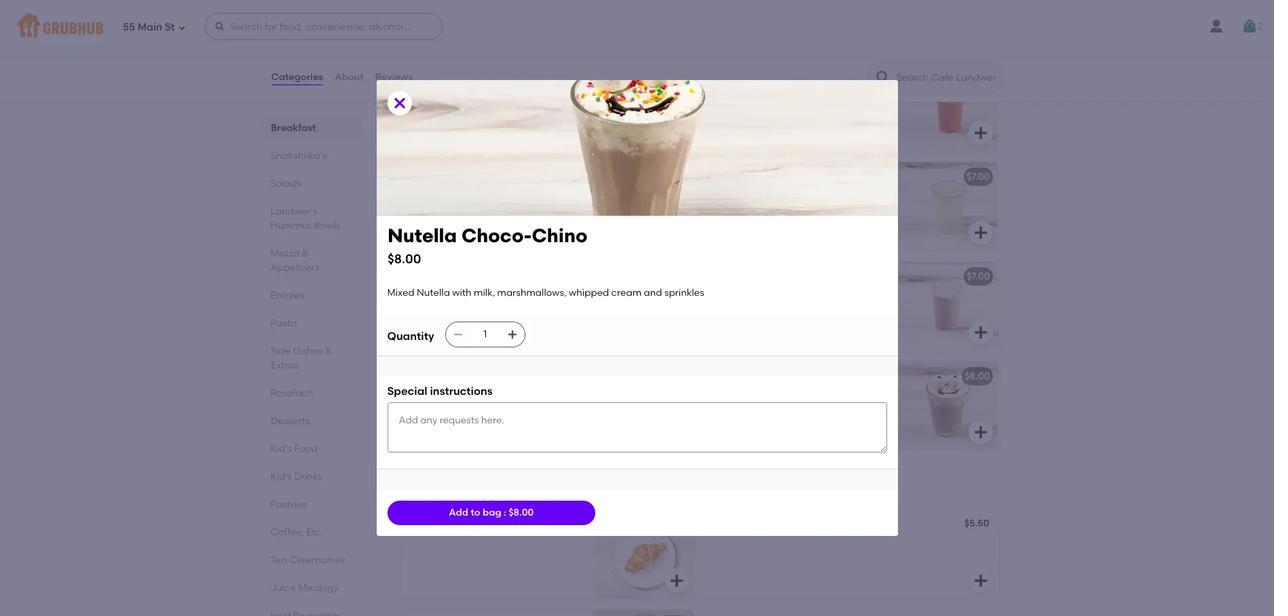 Task type: vqa. For each thing, say whether or not it's contained in the screenshot.
Address and phone
no



Task type: locate. For each thing, give the bounding box(es) containing it.
choco-chino
[[713, 371, 776, 382]]

dishes
[[293, 346, 323, 357]]

0 vertical spatial &
[[302, 248, 309, 259]]

lemonade
[[738, 171, 788, 183]]

with
[[452, 287, 472, 299], [474, 390, 493, 401]]

1 horizontal spatial chino
[[531, 224, 587, 247]]

nutella down nutella choco-chino at the left
[[439, 390, 472, 401]]

svg image
[[1242, 18, 1258, 35], [178, 23, 186, 32], [391, 95, 408, 111], [668, 125, 685, 141], [972, 325, 989, 341], [453, 329, 463, 340], [972, 573, 989, 589]]

juice right carrot
[[771, 71, 797, 83]]

pastries
[[398, 479, 456, 496], [271, 499, 307, 511]]

juice
[[472, 71, 497, 83], [771, 71, 797, 83], [464, 171, 490, 183], [271, 582, 296, 594]]

0 vertical spatial pastries
[[398, 479, 456, 496]]

kid's apple juice image
[[592, 162, 694, 251]]

chino
[[531, 224, 587, 247], [480, 371, 508, 382], [748, 371, 776, 382]]

0 vertical spatial $7.00
[[967, 171, 990, 183]]

2
[[1258, 20, 1263, 32]]

kid's left apple on the top left of the page
[[409, 171, 432, 183]]

juice down tea
[[271, 582, 296, 594]]

& inside side dishes & extras
[[325, 346, 332, 357]]

1 $7.00 from the top
[[967, 171, 990, 183]]

with down nutella choco-chino at the left
[[474, 390, 493, 401]]

pasta
[[271, 318, 297, 329]]

orange
[[434, 71, 469, 83]]

2 vertical spatial sprinkles
[[409, 417, 449, 429]]

nutella up quantity
[[417, 287, 450, 299]]

$7.00
[[967, 171, 990, 183], [967, 271, 990, 282]]

kid's left lemonade
[[713, 171, 736, 183]]

tab
[[271, 609, 355, 616]]

kid's apple juice
[[409, 171, 490, 183]]

$8.00 for kid's apple juice
[[661, 171, 686, 183]]

breakfast tab
[[271, 121, 355, 135]]

choco- for nutella choco-chino $8.00
[[461, 224, 531, 247]]

2 horizontal spatial whipped
[[808, 390, 849, 401]]

0 vertical spatial cream
[[611, 287, 642, 299]]

kid's down kid's food
[[271, 471, 292, 483]]

2 $7.00 from the top
[[967, 271, 990, 282]]

$8.00 inside nutella choco-chino $8.00
[[387, 251, 421, 267]]

$8.00 for kid's orange juice
[[661, 71, 686, 83]]

2 vertical spatial whipped
[[481, 404, 521, 415]]

entrées tab
[[271, 289, 355, 303]]

butter
[[409, 519, 438, 531]]

chino for nutella choco-chino $8.00
[[531, 224, 587, 247]]

1 vertical spatial with
[[474, 390, 493, 401]]

with marshmallows, whipped cream and sprinkles
[[713, 390, 881, 415]]

0 vertical spatial with
[[452, 287, 472, 299]]

choco- inside nutella choco-chino $8.00
[[461, 224, 531, 247]]

1 vertical spatial milk,
[[496, 390, 517, 401]]

0 horizontal spatial &
[[302, 248, 309, 259]]

1 vertical spatial kid's drinks
[[271, 471, 322, 483]]

mezza & appetizers
[[271, 248, 319, 274]]

whipped inside "with marshmallows, whipped cream and sprinkles"
[[808, 390, 849, 401]]

juice right orange
[[472, 71, 497, 83]]

pastries inside tab
[[271, 499, 307, 511]]

carrot
[[738, 71, 769, 83]]

& right dishes
[[325, 346, 332, 357]]

1 vertical spatial mixed nutella with milk, marshmallows, whipped cream and sprinkles
[[409, 390, 574, 429]]

kid's left the food
[[271, 443, 292, 455]]

2 horizontal spatial sprinkles
[[734, 404, 774, 415]]

0 horizontal spatial drinks
[[294, 471, 322, 483]]

whipped
[[569, 287, 609, 299], [808, 390, 849, 401], [481, 404, 521, 415]]

sprinkles
[[664, 287, 704, 299], [734, 404, 774, 415], [409, 417, 449, 429]]

0 horizontal spatial pastries
[[271, 499, 307, 511]]

mixed nutella with milk, marshmallows, whipped cream and sprinkles
[[387, 287, 704, 299], [409, 390, 574, 429]]

pastries up 'butter'
[[398, 479, 456, 496]]

2 vertical spatial cream
[[523, 404, 553, 415]]

pastries up coffee,
[[271, 499, 307, 511]]

drinks
[[437, 31, 482, 48], [294, 471, 322, 483]]

0 vertical spatial marshmallows,
[[497, 287, 567, 299]]

$8.00
[[661, 71, 686, 83], [965, 71, 990, 83], [661, 171, 686, 183], [387, 251, 421, 267], [661, 371, 686, 382], [965, 371, 990, 382], [509, 507, 534, 519]]

2 button
[[1242, 14, 1263, 39]]

55
[[123, 21, 135, 33]]

kid's food
[[271, 443, 318, 455]]

mixology
[[298, 582, 339, 594]]

drinks up kid's orange juice
[[437, 31, 482, 48]]

kid's drinks up orange
[[398, 31, 482, 48]]

with up input item quantity number field
[[452, 287, 472, 299]]

2 horizontal spatial and
[[713, 404, 731, 415]]

svg image for kid's lemonade
[[972, 225, 989, 241]]

shakshuka's
[[271, 150, 327, 162]]

kid's drinks down kid's food
[[271, 471, 322, 483]]

2 horizontal spatial cream
[[851, 390, 881, 401]]

mixed up quantity
[[387, 287, 415, 299]]

entrées
[[271, 290, 305, 301]]

1 vertical spatial sprinkles
[[734, 404, 774, 415]]

nutella down apple on the top left of the page
[[387, 224, 457, 247]]

kid's lemonade image
[[896, 162, 998, 251]]

tea ceremonies
[[271, 555, 345, 566]]

& up appetizers
[[302, 248, 309, 259]]

cream
[[611, 287, 642, 299], [851, 390, 881, 401], [523, 404, 553, 415]]

juice for kid's apple juice
[[464, 171, 490, 183]]

kid's up reviews
[[398, 31, 434, 48]]

0 vertical spatial drinks
[[437, 31, 482, 48]]

0 vertical spatial whipped
[[569, 287, 609, 299]]

0 horizontal spatial whipped
[[481, 404, 521, 415]]

1 vertical spatial drinks
[[294, 471, 322, 483]]

1 horizontal spatial pastries
[[398, 479, 456, 496]]

landwer's hummus bowls tab
[[271, 204, 355, 233]]

1 horizontal spatial with
[[474, 390, 493, 401]]

add
[[449, 507, 468, 519]]

& inside mezza & appetizers
[[302, 248, 309, 259]]

juice for kid's orange juice
[[472, 71, 497, 83]]

milk, up input item quantity number field
[[474, 287, 495, 299]]

marshmallows, inside "with marshmallows, whipped cream and sprinkles"
[[737, 390, 806, 401]]

marshmallows,
[[497, 287, 567, 299], [737, 390, 806, 401], [409, 404, 478, 415]]

milk,
[[474, 287, 495, 299], [496, 390, 517, 401]]

0 horizontal spatial kid's drinks
[[271, 471, 322, 483]]

0 horizontal spatial chino
[[480, 371, 508, 382]]

side dishes & extras tab
[[271, 344, 355, 373]]

special
[[387, 385, 427, 398]]

st
[[165, 21, 175, 33]]

instructions
[[430, 385, 493, 398]]

chino inside nutella choco-chino $8.00
[[531, 224, 587, 247]]

$7.00 inside button
[[967, 271, 990, 282]]

1 vertical spatial whipped
[[808, 390, 849, 401]]

to
[[471, 507, 480, 519]]

Input item quantity number field
[[470, 322, 500, 347]]

kid's drinks
[[398, 31, 482, 48], [271, 471, 322, 483]]

kid's
[[398, 31, 434, 48], [409, 71, 432, 83], [713, 71, 736, 83], [409, 171, 432, 183], [713, 171, 736, 183], [271, 443, 292, 455], [271, 471, 292, 483]]

choco- for nutella choco-chino
[[445, 371, 480, 382]]

drinks inside 'tab'
[[294, 471, 322, 483]]

svg image
[[214, 21, 225, 32], [972, 125, 989, 141], [972, 225, 989, 241], [507, 329, 518, 340], [972, 424, 989, 441], [668, 573, 685, 589]]

kid's left carrot
[[713, 71, 736, 83]]

juice right apple on the top left of the page
[[464, 171, 490, 183]]

choco chino image
[[896, 362, 998, 450]]

reviews button
[[374, 53, 414, 102]]

choco-
[[461, 224, 531, 247], [445, 371, 480, 382], [713, 371, 748, 382]]

0 vertical spatial kid's drinks
[[398, 31, 482, 48]]

1 vertical spatial marshmallows,
[[737, 390, 806, 401]]

0 vertical spatial mixed nutella with milk, marshmallows, whipped cream and sprinkles
[[387, 287, 704, 299]]

1 horizontal spatial sprinkles
[[664, 287, 704, 299]]

reviews
[[375, 71, 413, 83]]

marshmallows, down choco-chino
[[737, 390, 806, 401]]

&
[[302, 248, 309, 259], [325, 346, 332, 357]]

1 horizontal spatial &
[[325, 346, 332, 357]]

2 horizontal spatial marshmallows,
[[737, 390, 806, 401]]

coffee, etc
[[271, 527, 321, 538]]

mixed
[[387, 287, 415, 299], [409, 390, 436, 401]]

side dishes & extras
[[271, 346, 332, 371]]

1 vertical spatial &
[[325, 346, 332, 357]]

1 vertical spatial $7.00
[[967, 271, 990, 282]]

kid's inside tab
[[271, 443, 292, 455]]

bowls
[[314, 220, 341, 231]]

1 horizontal spatial whipped
[[569, 287, 609, 299]]

kid's milk image
[[592, 262, 694, 350]]

1 horizontal spatial drinks
[[437, 31, 482, 48]]

shakshuka's tab
[[271, 149, 355, 163]]

0 horizontal spatial cream
[[523, 404, 553, 415]]

categories
[[271, 71, 323, 83]]

svg image for kid's carrot juice
[[972, 125, 989, 141]]

nutella
[[387, 224, 457, 247], [417, 287, 450, 299], [409, 371, 443, 382], [439, 390, 472, 401]]

milk, right instructions
[[496, 390, 517, 401]]

drinks down the food
[[294, 471, 322, 483]]

:
[[504, 507, 506, 519]]

kid's left orange
[[409, 71, 432, 83]]

0 horizontal spatial marshmallows,
[[409, 404, 478, 415]]

juice mixology tab
[[271, 581, 355, 595]]

1 vertical spatial pastries
[[271, 499, 307, 511]]

2 vertical spatial marshmallows,
[[409, 404, 478, 415]]

1 horizontal spatial marshmallows,
[[497, 287, 567, 299]]

about button
[[334, 53, 364, 102]]

marshmallows, down special instructions
[[409, 404, 478, 415]]

1 vertical spatial cream
[[851, 390, 881, 401]]

rosalach tab
[[271, 386, 355, 401]]

special instructions
[[387, 385, 493, 398]]

appetizers
[[271, 262, 319, 274]]

mixed down nutella choco-chino at the left
[[409, 390, 436, 401]]

and
[[644, 287, 662, 299], [556, 404, 574, 415], [713, 404, 731, 415]]

main navigation navigation
[[0, 0, 1274, 53]]

butter croissant
[[409, 519, 485, 531]]

svg image inside "main navigation" navigation
[[214, 21, 225, 32]]

cream inside "with marshmallows, whipped cream and sprinkles"
[[851, 390, 881, 401]]

marshmallows, up input item quantity number field
[[497, 287, 567, 299]]



Task type: describe. For each thing, give the bounding box(es) containing it.
$7.00 button
[[705, 262, 998, 350]]

about
[[335, 71, 364, 83]]

marshmallows, inside the mixed nutella with milk, marshmallows, whipped cream and sprinkles
[[409, 404, 478, 415]]

svg image for choco-chino
[[972, 424, 989, 441]]

1 horizontal spatial cream
[[611, 287, 642, 299]]

kid's lemonade
[[713, 171, 788, 183]]

butter croissant button
[[401, 511, 694, 599]]

bag
[[483, 507, 501, 519]]

mezza & appetizers tab
[[271, 246, 355, 275]]

tea ceremonies tab
[[271, 553, 355, 568]]

kid's carrot juice image
[[896, 62, 998, 151]]

salads
[[271, 178, 302, 189]]

hummus
[[271, 220, 312, 231]]

kid's carrot juice
[[713, 71, 797, 83]]

juice for kid's carrot juice
[[771, 71, 797, 83]]

kid's food tab
[[271, 442, 355, 456]]

mezza
[[271, 248, 299, 259]]

$7.00 for 'kid's lemonade' image at right
[[967, 171, 990, 183]]

kid's chocolate milk image
[[896, 262, 998, 350]]

juice mixology
[[271, 582, 339, 594]]

whipped inside the mixed nutella with milk, marshmallows, whipped cream and sprinkles
[[481, 404, 521, 415]]

sprinkles inside "with marshmallows, whipped cream and sprinkles"
[[734, 404, 774, 415]]

breakfast
[[271, 122, 316, 134]]

nutella up special instructions
[[409, 371, 443, 382]]

food
[[294, 443, 318, 455]]

kid's orange juice image
[[592, 62, 694, 151]]

quantity
[[387, 330, 434, 343]]

$8.00 for nutella choco-chino
[[661, 371, 686, 382]]

kid's drinks inside 'tab'
[[271, 471, 322, 483]]

etc
[[306, 527, 321, 538]]

desserts
[[271, 415, 310, 427]]

kid's inside 'tab'
[[271, 471, 292, 483]]

chino for nutella choco-chino
[[480, 371, 508, 382]]

coffee,
[[271, 527, 304, 538]]

extras
[[271, 360, 299, 371]]

landwer's
[[271, 206, 317, 217]]

svg image inside 2 button
[[1242, 18, 1258, 35]]

Special instructions text field
[[387, 402, 887, 453]]

$5.50 button
[[705, 511, 998, 599]]

0 vertical spatial sprinkles
[[664, 287, 704, 299]]

0 horizontal spatial with
[[452, 287, 472, 299]]

tea
[[271, 555, 287, 566]]

nutella choco-chino
[[409, 371, 508, 382]]

pasta tab
[[271, 316, 355, 331]]

with
[[713, 390, 734, 401]]

apple
[[434, 171, 462, 183]]

0 vertical spatial mixed
[[387, 287, 415, 299]]

rosalach
[[271, 388, 313, 399]]

$5.50
[[965, 518, 989, 530]]

milk, inside the mixed nutella with milk, marshmallows, whipped cream and sprinkles
[[496, 390, 517, 401]]

chocolate croissant image
[[592, 610, 694, 616]]

$8.00 for kid's carrot juice
[[965, 71, 990, 83]]

svg image for butter croissant
[[668, 573, 685, 589]]

55 main st
[[123, 21, 175, 33]]

coffee, etc tab
[[271, 525, 355, 540]]

ceremonies
[[289, 555, 345, 566]]

pastries tab
[[271, 498, 355, 512]]

$7.00 for the kid's chocolate milk image
[[967, 271, 990, 282]]

nutella choco-chino image
[[592, 362, 694, 450]]

0 horizontal spatial and
[[556, 404, 574, 415]]

categories button
[[271, 53, 324, 102]]

add to bag : $8.00
[[449, 507, 534, 519]]

croissant
[[440, 519, 485, 531]]

juice inside tab
[[271, 582, 296, 594]]

1 vertical spatial mixed
[[409, 390, 436, 401]]

search icon image
[[875, 69, 891, 86]]

and inside "with marshmallows, whipped cream and sprinkles"
[[713, 404, 731, 415]]

nutella choco-chino $8.00
[[387, 224, 587, 267]]

main
[[138, 21, 162, 33]]

Search Cafe Landwer search field
[[895, 71, 999, 84]]

1 horizontal spatial kid's drinks
[[398, 31, 482, 48]]

kid's drinks tab
[[271, 470, 355, 484]]

salads tab
[[271, 177, 355, 191]]

0 horizontal spatial sprinkles
[[409, 417, 449, 429]]

side
[[271, 346, 290, 357]]

0 vertical spatial milk,
[[474, 287, 495, 299]]

butter croissant image
[[592, 511, 694, 599]]

1 horizontal spatial and
[[644, 287, 662, 299]]

desserts tab
[[271, 414, 355, 428]]

landwer's hummus bowls
[[271, 206, 341, 231]]

nutella inside nutella choco-chino $8.00
[[387, 224, 457, 247]]

2 horizontal spatial chino
[[748, 371, 776, 382]]

kid's orange juice
[[409, 71, 497, 83]]

$8.00 for choco-chino
[[965, 371, 990, 382]]



